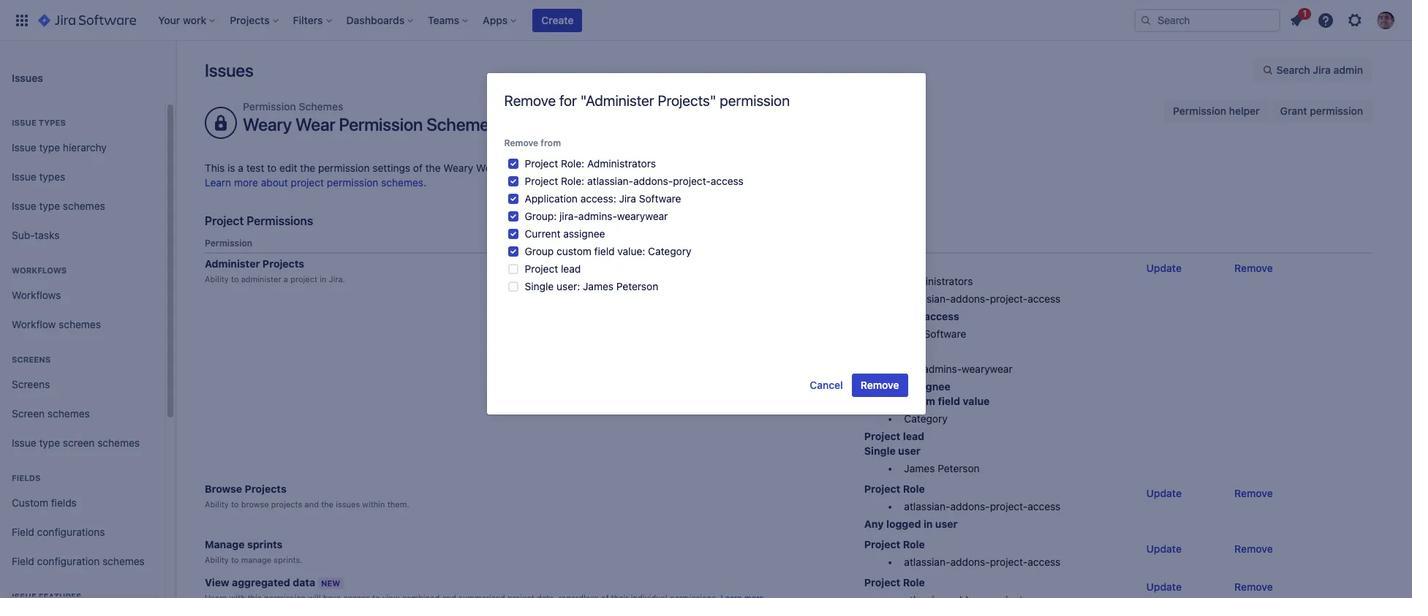 Task type: describe. For each thing, give the bounding box(es) containing it.
role for project role atlassian-addons-project-access
[[903, 539, 925, 551]]

screens link
[[6, 370, 159, 399]]

permission schemes link
[[243, 100, 343, 114]]

projects
[[271, 500, 302, 509]]

remove for "administer projects" permission
[[504, 92, 790, 109]]

a inside the administer projects ability to administer a project in jira.
[[284, 274, 288, 284]]

category inside project role: administrators project role: atlassian-addons-project-access application access: jira software group: jira-admins-wearywear current assignee group custom field value: category project lead single user: james peterson
[[648, 245, 692, 257]]

in inside the administer projects ability to administer a project in jira.
[[320, 274, 327, 284]]

settings
[[373, 162, 411, 174]]

data
[[293, 577, 315, 589]]

sub-tasks link
[[6, 221, 159, 250]]

within
[[362, 500, 385, 509]]

group:
[[525, 210, 557, 222]]

schemes
[[299, 100, 343, 113]]

aggregated
[[232, 577, 290, 589]]

permission inside button
[[1311, 105, 1364, 117]]

more
[[234, 176, 258, 189]]

issue type hierarchy
[[12, 141, 107, 153]]

atlassian- inside "project role atlassian-addons-project-access any logged in user"
[[905, 501, 951, 513]]

issue for issue type schemes
[[12, 199, 36, 212]]

from
[[541, 137, 561, 148]]

application inside project role: administrators project role: atlassian-addons-project-access application access: jira software group: jira-admins-wearywear current assignee group custom field value: category project lead single user: james peterson
[[525, 192, 578, 205]]

group inside project role: administrators project role: atlassian-addons-project-access application access: jira software group: jira-admins-wearywear current assignee group custom field value: category project lead single user: james peterson
[[525, 245, 554, 257]]

current inside project role: administrators project role: atlassian-addons-project-access application access: jira software group: jira-admins-wearywear current assignee group custom field value: category project lead single user: james peterson
[[525, 227, 561, 240]]

to inside this is a test to edit the permission settings of the weary wear project learn more about project permission schemes.
[[267, 162, 277, 174]]

screens for screens group at bottom
[[12, 355, 51, 364]]

wear inside this is a test to edit the permission settings of the weary wear project learn more about project permission schemes.
[[476, 162, 501, 174]]

projects"
[[658, 92, 717, 109]]

issue types
[[12, 118, 66, 127]]

jira inside project role: administrators project role: atlassian-addons-project-access application access: jira software group: jira-admins-wearywear current assignee group custom field value: category project lead single user: james peterson
[[619, 192, 637, 205]]

create button
[[533, 8, 583, 32]]

peterson inside jira-admins-wearywear current assignee group custom field value category project lead single user james peterson
[[938, 463, 980, 475]]

ability for administer projects
[[205, 274, 229, 284]]

administer projects ability to administer a project in jira.
[[205, 258, 345, 284]]

project role: administrators project role: atlassian-addons-project-access application access: jira software group: jira-admins-wearywear current assignee group custom field value: category project lead single user: james peterson
[[525, 157, 744, 292]]

field inside project role: administrators project role: atlassian-addons-project-access application access: jira software group: jira-admins-wearywear current assignee group custom field value: category project lead single user: james peterson
[[595, 245, 615, 257]]

cancel
[[810, 379, 843, 391]]

fields
[[12, 473, 41, 483]]

project inside jira-admins-wearywear current assignee group custom field value category project lead single user james peterson
[[865, 430, 901, 443]]

james inside project role: administrators project role: atlassian-addons-project-access application access: jira software group: jira-admins-wearywear current assignee group custom field value: category project lead single user: james peterson
[[583, 280, 614, 292]]

lead inside project role: administrators project role: atlassian-addons-project-access application access: jira software group: jira-admins-wearywear current assignee group custom field value: category project lead single user: james peterson
[[561, 262, 581, 275]]

field for field configuration schemes
[[12, 555, 34, 567]]

tasks
[[35, 229, 60, 241]]

1
[[1303, 8, 1308, 19]]

remove button for any logged in user
[[1226, 482, 1282, 506]]

issue type schemes link
[[6, 192, 159, 221]]

project for project role: administrators project role: atlassian-addons-project-access application access: jira software group: jira-admins-wearywear current assignee group custom field value: category project lead single user: james peterson
[[525, 157, 558, 169]]

to for browse
[[231, 500, 239, 509]]

this is a test to edit the permission settings of the weary wear project learn more about project permission schemes.
[[205, 162, 537, 189]]

field configurations
[[12, 526, 105, 538]]

for
[[560, 92, 577, 109]]

lead inside jira-admins-wearywear current assignee group custom field value category project lead single user james peterson
[[903, 430, 925, 443]]

configuration
[[37, 555, 100, 567]]

configurations
[[37, 526, 105, 538]]

project- inside "project role atlassian-addons-project-access any logged in user"
[[990, 501, 1028, 513]]

scheme
[[427, 114, 490, 135]]

addons- inside "project role atlassian-addons-project-access any logged in user"
[[951, 501, 990, 513]]

remove button for atlassian-addons-project-access
[[1226, 257, 1282, 280]]

0 vertical spatial project
[[503, 162, 537, 174]]

update for administer
[[1147, 262, 1182, 274]]

screens for screens 'link' at the bottom left of the page
[[12, 378, 50, 390]]

workflow
[[12, 318, 56, 330]]

issue type schemes
[[12, 199, 105, 212]]

issue for issue types
[[12, 118, 37, 127]]

manage
[[205, 539, 245, 551]]

project role atlassian-addons-project-access
[[865, 539, 1061, 569]]

jira- inside jira-admins-wearywear current assignee group custom field value category project lead single user james peterson
[[905, 363, 924, 375]]

projects for administer projects
[[263, 258, 304, 270]]

administer
[[205, 258, 260, 270]]

permission down settings
[[327, 176, 379, 189]]

permission for permission
[[205, 238, 252, 249]]

type for hierarchy
[[39, 141, 60, 153]]

admin permission schemes image
[[206, 108, 236, 138]]

weary inside permission schemes weary wear permission scheme
[[243, 114, 292, 135]]

remove for 1st update button from the bottom
[[1235, 581, 1274, 593]]

logged
[[887, 518, 922, 531]]

field inside jira-admins-wearywear current assignee group custom field value category project lead single user james peterson
[[938, 395, 961, 408]]

browse
[[205, 483, 242, 495]]

update button for manage
[[1138, 538, 1191, 561]]

screen
[[12, 407, 45, 420]]

project for project role administrators atlassian-addons-project-access application access jira software
[[865, 258, 901, 270]]

of
[[413, 162, 423, 174]]

manage sprints ability to manage sprints.
[[205, 539, 303, 565]]

remove for the cancel button
[[861, 379, 900, 391]]

sprints.
[[274, 555, 303, 565]]

role for project role
[[903, 577, 925, 589]]

issue for issue type screen schemes
[[12, 437, 36, 449]]

permission helper
[[1174, 105, 1260, 117]]

custom
[[12, 497, 48, 509]]

sprints
[[247, 539, 283, 551]]

schemes up issue type screen schemes
[[48, 407, 90, 420]]

access inside "project role atlassian-addons-project-access any logged in user"
[[1028, 501, 1061, 513]]

to for manage
[[231, 555, 239, 565]]

search image
[[1141, 14, 1152, 26]]

issue type screen schemes link
[[6, 429, 159, 458]]

atlassian- inside project role: administrators project role: atlassian-addons-project-access application access: jira software group: jira-admins-wearywear current assignee group custom field value: category project lead single user: james peterson
[[588, 175, 634, 187]]

fields group
[[6, 458, 159, 581]]

update button for browse
[[1138, 482, 1191, 506]]

screen schemes
[[12, 407, 90, 420]]

admins- inside project role: administrators project role: atlassian-addons-project-access application access: jira software group: jira-admins-wearywear current assignee group custom field value: category project lead single user: james peterson
[[579, 210, 617, 222]]

jira inside button
[[1314, 64, 1332, 76]]

2 horizontal spatial the
[[426, 162, 441, 174]]

atlassian- inside project role administrators atlassian-addons-project-access application access jira software
[[905, 293, 951, 305]]

learn more about project permission schemes. link
[[205, 176, 427, 189]]

to for administer
[[231, 274, 239, 284]]

project for project role atlassian-addons-project-access any logged in user
[[865, 483, 901, 495]]

browse projects ability to browse projects and the issues within them.
[[205, 483, 409, 509]]

permissions
[[247, 214, 313, 228]]

grant
[[1281, 105, 1308, 117]]

role for project role atlassian-addons-project-access any logged in user
[[903, 483, 925, 495]]

project role atlassian-addons-project-access any logged in user
[[865, 483, 1061, 531]]

value
[[963, 395, 990, 408]]

access inside project role atlassian-addons-project-access
[[1028, 556, 1061, 569]]

schemes inside the issue types 'group'
[[63, 199, 105, 212]]

user:
[[557, 280, 580, 292]]

assignee inside project role: administrators project role: atlassian-addons-project-access application access: jira software group: jira-admins-wearywear current assignee group custom field value: category project lead single user: james peterson
[[564, 227, 605, 240]]

search
[[1277, 64, 1311, 76]]

grant permission button
[[1272, 100, 1373, 123]]

remove button for project role: atlassian-addons-project-access
[[852, 374, 908, 397]]

application inside project role administrators atlassian-addons-project-access application access jira software
[[865, 310, 922, 323]]

schemes.
[[381, 176, 427, 189]]

remove for browse's update button
[[1235, 487, 1274, 500]]

test
[[246, 162, 264, 174]]

workflow schemes link
[[6, 310, 159, 339]]

wearywear inside jira-admins-wearywear current assignee group custom field value category project lead single user james peterson
[[962, 363, 1013, 375]]

administer
[[241, 274, 281, 284]]

field configuration schemes link
[[6, 547, 159, 577]]

permission schemes weary wear permission scheme
[[243, 100, 490, 135]]

project role administrators atlassian-addons-project-access application access jira software
[[865, 258, 1061, 340]]

project inside the administer projects ability to administer a project in jira.
[[291, 274, 318, 284]]

remove from
[[504, 137, 561, 148]]

create banner
[[0, 0, 1413, 41]]

update for browse
[[1147, 487, 1182, 500]]

1 vertical spatial project
[[291, 176, 324, 189]]

administrators for role
[[905, 275, 973, 288]]

field configuration schemes
[[12, 555, 145, 567]]

access:
[[581, 192, 617, 205]]

permission helper button
[[1165, 100, 1269, 123]]

project permissions
[[205, 214, 313, 228]]

project for project role atlassian-addons-project-access
[[865, 539, 901, 551]]

4 update button from the top
[[1138, 576, 1191, 599]]

issue type hierarchy link
[[6, 133, 159, 162]]

0 horizontal spatial the
[[300, 162, 315, 174]]

custom inside jira-admins-wearywear current assignee group custom field value category project lead single user james peterson
[[898, 395, 936, 408]]

about
[[261, 176, 288, 189]]

sub-tasks
[[12, 229, 60, 241]]

screen
[[63, 437, 95, 449]]



Task type: vqa. For each thing, say whether or not it's contained in the screenshot.
search box
no



Task type: locate. For each thing, give the bounding box(es) containing it.
1 vertical spatial james
[[905, 463, 935, 475]]

any
[[865, 518, 884, 531]]

workflow schemes
[[12, 318, 101, 330]]

project for project role
[[865, 577, 901, 589]]

schemes down issue types link
[[63, 199, 105, 212]]

4 role from the top
[[903, 577, 925, 589]]

learn
[[205, 176, 231, 189]]

screen schemes link
[[6, 399, 159, 429]]

3 role from the top
[[903, 539, 925, 551]]

permission
[[720, 92, 790, 109], [1311, 105, 1364, 117], [318, 162, 370, 174], [327, 176, 379, 189]]

0 vertical spatial projects
[[263, 258, 304, 270]]

0 horizontal spatial in
[[320, 274, 327, 284]]

administrators inside project role: administrators project role: atlassian-addons-project-access application access: jira software group: jira-admins-wearywear current assignee group custom field value: category project lead single user: james peterson
[[588, 157, 656, 169]]

project
[[525, 157, 558, 169], [525, 175, 558, 187], [205, 214, 244, 228], [865, 258, 901, 270], [525, 262, 558, 275], [865, 430, 901, 443], [865, 483, 901, 495], [865, 539, 901, 551], [865, 577, 901, 589]]

1 horizontal spatial jira-
[[905, 363, 924, 375]]

0 horizontal spatial field
[[595, 245, 615, 257]]

ability down browse
[[205, 500, 229, 509]]

0 horizontal spatial administrators
[[588, 157, 656, 169]]

remove for update button corresponding to manage
[[1235, 543, 1274, 555]]

3 ability from the top
[[205, 555, 229, 565]]

2 role: from the top
[[561, 175, 585, 187]]

type for schemes
[[39, 199, 60, 212]]

remove for "administer projects" permission dialog
[[487, 73, 926, 415]]

in left jira.
[[320, 274, 327, 284]]

1 horizontal spatial in
[[924, 518, 933, 531]]

assignee inside jira-admins-wearywear current assignee group custom field value category project lead single user james peterson
[[906, 381, 951, 393]]

1 vertical spatial weary
[[444, 162, 474, 174]]

peterson down the value:
[[617, 280, 659, 292]]

0 horizontal spatial a
[[238, 162, 244, 174]]

field left configuration
[[12, 555, 34, 567]]

search jira admin button
[[1254, 59, 1373, 82]]

permission for permission schemes weary wear permission scheme
[[243, 100, 296, 113]]

update for manage
[[1147, 543, 1182, 555]]

0 vertical spatial field
[[12, 526, 34, 538]]

1 update from the top
[[1147, 262, 1182, 274]]

role for project role administrators atlassian-addons-project-access application access jira software
[[903, 258, 925, 270]]

schemes
[[63, 199, 105, 212], [59, 318, 101, 330], [48, 407, 90, 420], [97, 437, 140, 449], [102, 555, 145, 567]]

1 vertical spatial field
[[938, 395, 961, 408]]

workflows group
[[6, 250, 159, 344]]

new
[[321, 579, 341, 588]]

1 screens from the top
[[12, 355, 51, 364]]

issue types group
[[6, 102, 159, 255]]

2 workflows from the top
[[12, 289, 61, 301]]

0 vertical spatial jira
[[1314, 64, 1332, 76]]

view aggregated data new
[[205, 577, 341, 589]]

0 vertical spatial ability
[[205, 274, 229, 284]]

update button for administer
[[1138, 257, 1191, 280]]

project down edit
[[291, 176, 324, 189]]

1 horizontal spatial category
[[905, 413, 948, 425]]

type inside screens group
[[39, 437, 60, 449]]

current right the cancel button
[[865, 381, 904, 393]]

1 horizontal spatial assignee
[[906, 381, 951, 393]]

schemes down the field configurations link
[[102, 555, 145, 567]]

schemes down workflows link
[[59, 318, 101, 330]]

0 horizontal spatial software
[[639, 192, 681, 205]]

3 type from the top
[[39, 437, 60, 449]]

"administer
[[581, 92, 655, 109]]

0 vertical spatial workflows
[[12, 266, 67, 275]]

to inside the administer projects ability to administer a project in jira.
[[231, 274, 239, 284]]

0 horizontal spatial james
[[583, 280, 614, 292]]

value:
[[618, 245, 646, 257]]

type up tasks
[[39, 199, 60, 212]]

projects inside browse projects ability to browse projects and the issues within them.
[[245, 483, 287, 495]]

1 vertical spatial ability
[[205, 500, 229, 509]]

1 vertical spatial group
[[865, 395, 896, 408]]

2 role from the top
[[903, 483, 925, 495]]

1 horizontal spatial software
[[925, 328, 967, 340]]

issue types link
[[6, 162, 159, 192]]

sub-
[[12, 229, 35, 241]]

addons- inside project role atlassian-addons-project-access
[[951, 556, 990, 569]]

0 vertical spatial user
[[899, 445, 921, 457]]

the up learn more about project permission schemes. link
[[300, 162, 315, 174]]

0 vertical spatial custom
[[557, 245, 592, 257]]

search jira admin image
[[1263, 64, 1274, 76]]

1 role from the top
[[903, 258, 925, 270]]

1 vertical spatial wearywear
[[962, 363, 1013, 375]]

permission down admin
[[1311, 105, 1364, 117]]

1 vertical spatial projects
[[245, 483, 287, 495]]

issue for issue type hierarchy
[[12, 141, 36, 153]]

issue inside screens group
[[12, 437, 36, 449]]

view
[[205, 577, 229, 589]]

projects for browse projects
[[245, 483, 287, 495]]

project down "remove from"
[[503, 162, 537, 174]]

2 field from the top
[[12, 555, 34, 567]]

fields
[[51, 497, 77, 509]]

project- inside project role administrators atlassian-addons-project-access application access jira software
[[990, 293, 1028, 305]]

jira-admins-wearywear current assignee group custom field value category project lead single user james peterson
[[865, 363, 1013, 475]]

1 vertical spatial assignee
[[906, 381, 951, 393]]

1 vertical spatial wear
[[476, 162, 501, 174]]

workflows down sub-tasks
[[12, 266, 67, 275]]

permission for permission helper
[[1174, 105, 1227, 117]]

workflows for workflows 'group'
[[12, 266, 67, 275]]

1 vertical spatial in
[[924, 518, 933, 531]]

manage
[[241, 555, 272, 565]]

projects up browse
[[245, 483, 287, 495]]

0 vertical spatial admins-
[[579, 210, 617, 222]]

to inside the manage sprints ability to manage sprints.
[[231, 555, 239, 565]]

software inside project role administrators atlassian-addons-project-access application access jira software
[[925, 328, 967, 340]]

wearywear
[[617, 210, 668, 222], [962, 363, 1013, 375]]

issues up admin permission schemes image
[[205, 60, 254, 80]]

3 issue from the top
[[12, 170, 36, 183]]

0 horizontal spatial single
[[525, 280, 554, 292]]

2 update from the top
[[1147, 487, 1182, 500]]

4 issue from the top
[[12, 199, 36, 212]]

ability inside the administer projects ability to administer a project in jira.
[[205, 274, 229, 284]]

schemes inside workflows 'group'
[[59, 318, 101, 330]]

current down group:
[[525, 227, 561, 240]]

0 vertical spatial application
[[525, 192, 578, 205]]

0 vertical spatial in
[[320, 274, 327, 284]]

screens down workflow
[[12, 355, 51, 364]]

project inside project role administrators atlassian-addons-project-access application access jira software
[[865, 258, 901, 270]]

workflows up workflow
[[12, 289, 61, 301]]

remove for update button related to administer
[[1235, 262, 1274, 274]]

field configurations link
[[6, 518, 159, 547]]

screens
[[12, 355, 51, 364], [12, 378, 50, 390]]

update
[[1147, 262, 1182, 274], [1147, 487, 1182, 500], [1147, 543, 1182, 555], [1147, 581, 1182, 593]]

peterson inside project role: administrators project role: atlassian-addons-project-access application access: jira software group: jira-admins-wearywear current assignee group custom field value: category project lead single user: james peterson
[[617, 280, 659, 292]]

0 vertical spatial jira-
[[560, 210, 579, 222]]

helper
[[1230, 105, 1260, 117]]

2 ability from the top
[[205, 500, 229, 509]]

type for screen
[[39, 437, 60, 449]]

0 vertical spatial lead
[[561, 262, 581, 275]]

ability down manage on the bottom of page
[[205, 555, 229, 565]]

jira inside project role administrators atlassian-addons-project-access application access jira software
[[905, 328, 922, 340]]

in right logged
[[924, 518, 933, 531]]

1 horizontal spatial administrators
[[905, 275, 973, 288]]

1 vertical spatial custom
[[898, 395, 936, 408]]

wearywear up value
[[962, 363, 1013, 375]]

0 horizontal spatial category
[[648, 245, 692, 257]]

0 vertical spatial category
[[648, 245, 692, 257]]

permission inside dialog
[[720, 92, 790, 109]]

grant permission
[[1281, 105, 1364, 117]]

addons- inside project role: administrators project role: atlassian-addons-project-access application access: jira software group: jira-admins-wearywear current assignee group custom field value: category project lead single user: james peterson
[[634, 175, 673, 187]]

0 horizontal spatial issues
[[12, 71, 43, 84]]

primary element
[[9, 0, 1135, 41]]

permission right admin permission schemes image
[[243, 100, 296, 113]]

1 horizontal spatial wearywear
[[962, 363, 1013, 375]]

role inside project role atlassian-addons-project-access
[[903, 539, 925, 551]]

0 horizontal spatial custom
[[557, 245, 592, 257]]

1 horizontal spatial group
[[865, 395, 896, 408]]

1 vertical spatial type
[[39, 199, 60, 212]]

0 vertical spatial role:
[[561, 157, 585, 169]]

1 vertical spatial jira-
[[905, 363, 924, 375]]

1 horizontal spatial custom
[[898, 395, 936, 408]]

administrators
[[588, 157, 656, 169], [905, 275, 973, 288]]

single inside project role: administrators project role: atlassian-addons-project-access application access: jira software group: jira-admins-wearywear current assignee group custom field value: category project lead single user: james peterson
[[525, 280, 554, 292]]

issue types
[[12, 170, 65, 183]]

ability for browse projects
[[205, 500, 229, 509]]

1 vertical spatial category
[[905, 413, 948, 425]]

role: down from
[[561, 157, 585, 169]]

to down manage on the bottom of page
[[231, 555, 239, 565]]

types
[[39, 170, 65, 183]]

0 horizontal spatial jira
[[619, 192, 637, 205]]

screens up screen
[[12, 378, 50, 390]]

access inside project role: administrators project role: atlassian-addons-project-access application access: jira software group: jira-admins-wearywear current assignee group custom field value: category project lead single user: james peterson
[[711, 175, 744, 187]]

projects up administer
[[263, 258, 304, 270]]

wear down "schemes"
[[296, 114, 335, 135]]

search jira admin
[[1277, 64, 1364, 76]]

project left jira.
[[291, 274, 318, 284]]

0 vertical spatial administrators
[[588, 157, 656, 169]]

0 vertical spatial group
[[525, 245, 554, 257]]

admin
[[1334, 64, 1364, 76]]

field for field configurations
[[12, 526, 34, 538]]

0 vertical spatial software
[[639, 192, 681, 205]]

0 vertical spatial wearywear
[[617, 210, 668, 222]]

2 vertical spatial type
[[39, 437, 60, 449]]

jira-
[[560, 210, 579, 222], [905, 363, 924, 375]]

1 vertical spatial administrators
[[905, 275, 973, 288]]

2 screens from the top
[[12, 378, 50, 390]]

0 horizontal spatial application
[[525, 192, 578, 205]]

project- inside project role atlassian-addons-project-access
[[990, 556, 1028, 569]]

a right administer
[[284, 274, 288, 284]]

in inside "project role atlassian-addons-project-access any logged in user"
[[924, 518, 933, 531]]

3 update from the top
[[1147, 543, 1182, 555]]

issues up issue types
[[12, 71, 43, 84]]

application
[[525, 192, 578, 205], [865, 310, 922, 323]]

0 vertical spatial assignee
[[564, 227, 605, 240]]

to up about
[[267, 162, 277, 174]]

group down group:
[[525, 245, 554, 257]]

1 vertical spatial software
[[925, 328, 967, 340]]

jira.
[[329, 274, 345, 284]]

2 vertical spatial ability
[[205, 555, 229, 565]]

project for project permissions
[[205, 214, 244, 228]]

category
[[648, 245, 692, 257], [905, 413, 948, 425]]

browse
[[241, 500, 269, 509]]

1 issue from the top
[[12, 118, 37, 127]]

create
[[542, 14, 574, 26]]

jira
[[1314, 64, 1332, 76], [619, 192, 637, 205], [905, 328, 922, 340]]

1 vertical spatial application
[[865, 310, 922, 323]]

peterson up "project role atlassian-addons-project-access any logged in user" at bottom
[[938, 463, 980, 475]]

0 vertical spatial a
[[238, 162, 244, 174]]

1 vertical spatial lead
[[903, 430, 925, 443]]

permission right projects"
[[720, 92, 790, 109]]

atlassian-
[[588, 175, 634, 187], [905, 293, 951, 305], [905, 501, 951, 513], [905, 556, 951, 569]]

1 horizontal spatial current
[[865, 381, 904, 393]]

0 horizontal spatial wearywear
[[617, 210, 668, 222]]

james inside jira-admins-wearywear current assignee group custom field value category project lead single user james peterson
[[905, 463, 935, 475]]

2 horizontal spatial jira
[[1314, 64, 1332, 76]]

atlassian- inside project role atlassian-addons-project-access
[[905, 556, 951, 569]]

permission up learn more about project permission schemes. link
[[318, 162, 370, 174]]

ability inside the manage sprints ability to manage sprints.
[[205, 555, 229, 565]]

user inside jira-admins-wearywear current assignee group custom field value category project lead single user james peterson
[[899, 445, 921, 457]]

admins- down project role administrators atlassian-addons-project-access application access jira software
[[924, 363, 962, 375]]

1 vertical spatial field
[[12, 555, 34, 567]]

screens inside 'link'
[[12, 378, 50, 390]]

project-
[[673, 175, 711, 187], [990, 293, 1028, 305], [990, 501, 1028, 513], [990, 556, 1028, 569]]

to down browse
[[231, 500, 239, 509]]

workflows link
[[6, 281, 159, 310]]

current inside jira-admins-wearywear current assignee group custom field value category project lead single user james peterson
[[865, 381, 904, 393]]

role inside project role administrators atlassian-addons-project-access application access jira software
[[903, 258, 925, 270]]

the inside browse projects ability to browse projects and the issues within them.
[[321, 500, 334, 509]]

project role
[[865, 577, 925, 589]]

addons-
[[634, 175, 673, 187], [951, 293, 990, 305], [951, 501, 990, 513], [951, 556, 990, 569]]

field down custom
[[12, 526, 34, 538]]

project- inside project role: administrators project role: atlassian-addons-project-access application access: jira software group: jira-admins-wearywear current assignee group custom field value: category project lead single user: james peterson
[[673, 175, 711, 187]]

projects inside the administer projects ability to administer a project in jira.
[[263, 258, 304, 270]]

project inside "project role atlassian-addons-project-access any logged in user"
[[865, 483, 901, 495]]

0 vertical spatial single
[[525, 280, 554, 292]]

jira- inside project role: administrators project role: atlassian-addons-project-access application access: jira software group: jira-admins-wearywear current assignee group custom field value: category project lead single user: james peterson
[[560, 210, 579, 222]]

type left screen
[[39, 437, 60, 449]]

0 vertical spatial field
[[595, 245, 615, 257]]

0 vertical spatial type
[[39, 141, 60, 153]]

1 horizontal spatial lead
[[903, 430, 925, 443]]

1 vertical spatial jira
[[619, 192, 637, 205]]

category inside jira-admins-wearywear current assignee group custom field value category project lead single user james peterson
[[905, 413, 948, 425]]

ability for manage sprints
[[205, 555, 229, 565]]

2 type from the top
[[39, 199, 60, 212]]

workflows for workflows link
[[12, 289, 61, 301]]

software inside project role: administrators project role: atlassian-addons-project-access application access: jira software group: jira-admins-wearywear current assignee group custom field value: category project lead single user: james peterson
[[639, 192, 681, 205]]

admins- inside jira-admins-wearywear current assignee group custom field value category project lead single user james peterson
[[924, 363, 962, 375]]

1 field from the top
[[12, 526, 34, 538]]

ability inside browse projects ability to browse projects and the issues within them.
[[205, 500, 229, 509]]

permission up administer
[[205, 238, 252, 249]]

permission inside "button"
[[1174, 105, 1227, 117]]

project inside project role atlassian-addons-project-access
[[865, 539, 901, 551]]

field left value
[[938, 395, 961, 408]]

1 horizontal spatial james
[[905, 463, 935, 475]]

this
[[205, 162, 225, 174]]

and
[[305, 500, 319, 509]]

2 vertical spatial project
[[291, 274, 318, 284]]

1 vertical spatial single
[[865, 445, 896, 457]]

1 horizontal spatial application
[[865, 310, 922, 323]]

0 vertical spatial current
[[525, 227, 561, 240]]

jira software image
[[38, 11, 136, 29], [38, 11, 136, 29]]

permission up settings
[[339, 114, 423, 135]]

wear inside permission schemes weary wear permission scheme
[[296, 114, 335, 135]]

types
[[39, 118, 66, 127]]

the right "and"
[[321, 500, 334, 509]]

to down administer
[[231, 274, 239, 284]]

1 workflows from the top
[[12, 266, 67, 275]]

wearywear inside project role: administrators project role: atlassian-addons-project-access application access: jira software group: jira-admins-wearywear current assignee group custom field value: category project lead single user: james peterson
[[617, 210, 668, 222]]

screens group
[[6, 339, 159, 462]]

administrators inside project role administrators atlassian-addons-project-access application access jira software
[[905, 275, 973, 288]]

project
[[503, 162, 537, 174], [291, 176, 324, 189], [291, 274, 318, 284]]

update button
[[1138, 257, 1191, 280], [1138, 482, 1191, 506], [1138, 538, 1191, 561], [1138, 576, 1191, 599]]

schemes right screen
[[97, 437, 140, 449]]

lead
[[561, 262, 581, 275], [903, 430, 925, 443]]

1 update button from the top
[[1138, 257, 1191, 280]]

issue type screen schemes
[[12, 437, 140, 449]]

wear down scheme
[[476, 162, 501, 174]]

1 vertical spatial role:
[[561, 175, 585, 187]]

group inside jira-admins-wearywear current assignee group custom field value category project lead single user james peterson
[[865, 395, 896, 408]]

single
[[525, 280, 554, 292], [865, 445, 896, 457]]

1 horizontal spatial user
[[936, 518, 958, 531]]

james
[[583, 280, 614, 292], [905, 463, 935, 475]]

administrators for role:
[[588, 157, 656, 169]]

1 role: from the top
[[561, 157, 585, 169]]

ability
[[205, 274, 229, 284], [205, 500, 229, 509], [205, 555, 229, 565]]

issues
[[205, 60, 254, 80], [12, 71, 43, 84]]

1 horizontal spatial wear
[[476, 162, 501, 174]]

ability down administer
[[205, 274, 229, 284]]

hierarchy
[[63, 141, 107, 153]]

cancel button
[[801, 374, 852, 397]]

weary right of in the left top of the page
[[444, 162, 474, 174]]

2 issue from the top
[[12, 141, 36, 153]]

admins- down access:
[[579, 210, 617, 222]]

0 horizontal spatial assignee
[[564, 227, 605, 240]]

0 horizontal spatial peterson
[[617, 280, 659, 292]]

issue for issue types
[[12, 170, 36, 183]]

them.
[[388, 500, 409, 509]]

custom fields
[[12, 497, 77, 509]]

role: up access:
[[561, 175, 585, 187]]

0 horizontal spatial group
[[525, 245, 554, 257]]

1 vertical spatial screens
[[12, 378, 50, 390]]

1 horizontal spatial issues
[[205, 60, 254, 80]]

4 update from the top
[[1147, 581, 1182, 593]]

role
[[903, 258, 925, 270], [903, 483, 925, 495], [903, 539, 925, 551], [903, 577, 925, 589]]

1 vertical spatial peterson
[[938, 463, 980, 475]]

custom up user:
[[557, 245, 592, 257]]

0 horizontal spatial lead
[[561, 262, 581, 275]]

james up "project role atlassian-addons-project-access any logged in user" at bottom
[[905, 463, 935, 475]]

1 ability from the top
[[205, 274, 229, 284]]

permission left helper
[[1174, 105, 1227, 117]]

custom left value
[[898, 395, 936, 408]]

5 issue from the top
[[12, 437, 36, 449]]

1 vertical spatial a
[[284, 274, 288, 284]]

custom inside project role: administrators project role: atlassian-addons-project-access application access: jira software group: jira-admins-wearywear current assignee group custom field value: category project lead single user: james peterson
[[557, 245, 592, 257]]

1 horizontal spatial peterson
[[938, 463, 980, 475]]

a inside this is a test to edit the permission settings of the weary wear project learn more about project permission schemes.
[[238, 162, 244, 174]]

0 vertical spatial weary
[[243, 114, 292, 135]]

wearywear up the value:
[[617, 210, 668, 222]]

0 horizontal spatial admins-
[[579, 210, 617, 222]]

addons- inside project role administrators atlassian-addons-project-access application access jira software
[[951, 293, 990, 305]]

Search field
[[1135, 8, 1281, 32]]

3 update button from the top
[[1138, 538, 1191, 561]]

0 horizontal spatial wear
[[296, 114, 335, 135]]

a right is
[[238, 162, 244, 174]]

access
[[711, 175, 744, 187], [1028, 293, 1061, 305], [925, 310, 960, 323], [1028, 501, 1061, 513], [1028, 556, 1061, 569]]

0 vertical spatial wear
[[296, 114, 335, 135]]

1 horizontal spatial weary
[[444, 162, 474, 174]]

weary up test
[[243, 114, 292, 135]]

schemes inside fields group
[[102, 555, 145, 567]]

0 vertical spatial james
[[583, 280, 614, 292]]

type down types
[[39, 141, 60, 153]]

group right the cancel button
[[865, 395, 896, 408]]

2 update button from the top
[[1138, 482, 1191, 506]]

1 vertical spatial user
[[936, 518, 958, 531]]

to inside browse projects ability to browse projects and the issues within them.
[[231, 500, 239, 509]]

user inside "project role atlassian-addons-project-access any logged in user"
[[936, 518, 958, 531]]

the right of in the left top of the page
[[426, 162, 441, 174]]

edit
[[279, 162, 297, 174]]

james right user:
[[583, 280, 614, 292]]

single inside jira-admins-wearywear current assignee group custom field value category project lead single user james peterson
[[865, 445, 896, 457]]

role inside "project role atlassian-addons-project-access any logged in user"
[[903, 483, 925, 495]]

0 horizontal spatial user
[[899, 445, 921, 457]]

remove button
[[1226, 257, 1282, 280], [852, 374, 908, 397], [1226, 482, 1282, 506], [1226, 538, 1282, 561], [1226, 576, 1282, 599]]

weary
[[243, 114, 292, 135], [444, 162, 474, 174]]

weary inside this is a test to edit the permission settings of the weary wear project learn more about project permission schemes.
[[444, 162, 474, 174]]

1 vertical spatial workflows
[[12, 289, 61, 301]]

field left the value:
[[595, 245, 615, 257]]

0 horizontal spatial current
[[525, 227, 561, 240]]

role:
[[561, 157, 585, 169], [561, 175, 585, 187]]

1 vertical spatial admins-
[[924, 363, 962, 375]]

1 type from the top
[[39, 141, 60, 153]]

user
[[899, 445, 921, 457], [936, 518, 958, 531]]



